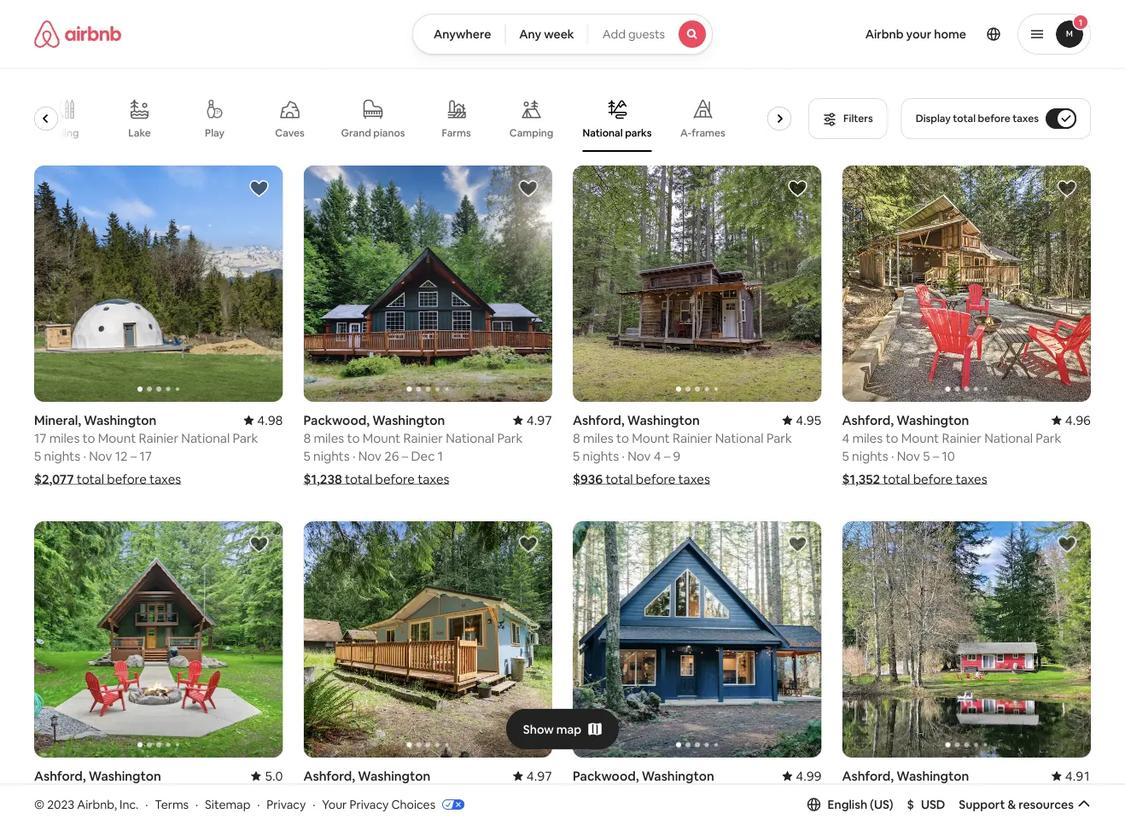 Task type: vqa. For each thing, say whether or not it's contained in the screenshot.
National within the mineral, washington 17 miles to mount rainier national park 5 nights · nov 12 – 17 $2,077 total before taxes
yes



Task type: locate. For each thing, give the bounding box(es) containing it.
map
[[557, 722, 582, 737]]

taxes for mineral, washington 17 miles to mount rainier national park 5 nights · nov 12 – 17 $2,077 total before taxes
[[149, 471, 181, 488]]

add to wishlist: ashford, washington image
[[1057, 178, 1078, 199], [249, 534, 269, 555], [518, 534, 539, 555]]

your privacy choices link
[[322, 797, 465, 814]]

6 inside "packwood, washington 6 miles to mount rainier national park"
[[573, 786, 580, 803]]

before inside ashford, washington 8 miles to mount rainier national park 5 nights · nov 4 – 9 $936 total before taxes
[[636, 471, 676, 488]]

0 horizontal spatial 6
[[34, 804, 42, 820]]

8 up $936
[[573, 430, 580, 447]]

0 horizontal spatial 8
[[304, 430, 311, 447]]

national inside ashford, washington in mount rainier national park 5 nights · nov 12 – 17
[[400, 786, 449, 803]]

washington inside ashford, washington in mount rainier national park 5 nights · nov 12 – 17
[[358, 768, 431, 785]]

packwood, inside packwood, washington 8 miles to mount rainier national park 5 nights · nov 26 – dec 1 $1,238 total before taxes
[[304, 412, 370, 429]]

1 button
[[1018, 14, 1091, 55]]

washington inside mineral, washington 17 miles to mount rainier national park 5 nights · nov 12 – 17 $2,077 total before taxes
[[84, 412, 157, 429]]

1 horizontal spatial 12
[[384, 804, 397, 820]]

0 horizontal spatial privacy
[[267, 797, 306, 813]]

1 vertical spatial packwood,
[[573, 768, 639, 785]]

total for ashford, washington 4 miles to mount rainier national park 5 nights · nov 5 – 10 $1,352 total before taxes
[[883, 471, 911, 488]]

terms
[[155, 797, 189, 813]]

national inside "packwood, washington 6 miles to mount rainier national park"
[[715, 786, 764, 803]]

nights for ashford, washington 4 miles to mount rainier national park 5 nights · nov 5 – 10
[[852, 804, 889, 820]]

nights up $2,077
[[44, 448, 80, 464]]

miles for packwood, washington 6 miles to mount rainier national park
[[583, 786, 614, 803]]

0 vertical spatial 1
[[1079, 17, 1083, 28]]

nights inside the ashford, washington 5 miles to mount rainier national park 6 nights · nov 13 – 19
[[44, 804, 81, 820]]

nights up $1,352
[[852, 448, 889, 464]]

national inside "ashford, washington 4 miles to mount rainier national park 5 nights · nov 5 – 10 $1,352 total before taxes"
[[985, 430, 1033, 447]]

nights up '$1,238'
[[313, 448, 350, 464]]

miles left $
[[853, 786, 883, 803]]

ashford, up $936
[[573, 412, 625, 429]]

home
[[934, 26, 967, 42]]

ashford, inside ashford, washington 4 miles to mount rainier national park 5 nights · nov 5 – 10
[[842, 768, 894, 785]]

ashford, for ashford, washington 4 miles to mount rainier national park 5 nights · nov 5 – 10 $1,352 total before taxes
[[842, 412, 894, 429]]

$936
[[573, 471, 603, 488]]

4.95
[[796, 412, 822, 429]]

–
[[130, 448, 137, 464], [402, 448, 408, 464], [664, 448, 671, 464], [933, 448, 940, 464], [131, 804, 137, 820], [400, 804, 406, 820], [933, 804, 940, 820]]

anywhere
[[434, 26, 491, 42]]

park for packwood, washington 8 miles to mount rainier national park 5 nights · nov 26 – dec 1 $1,238 total before taxes
[[497, 430, 523, 447]]

taxes inside "ashford, washington 4 miles to mount rainier national park 5 nights · nov 5 – 10 $1,352 total before taxes"
[[956, 471, 988, 488]]

miles up '$1,238'
[[314, 430, 344, 447]]

mount inside mineral, washington 17 miles to mount rainier national park 5 nights · nov 12 – 17 $2,077 total before taxes
[[98, 430, 136, 447]]

national inside packwood, washington 8 miles to mount rainier national park 5 nights · nov 26 – dec 1 $1,238 total before taxes
[[446, 430, 495, 447]]

0 horizontal spatial 12
[[115, 448, 128, 464]]

mount inside ashford, washington 4 miles to mount rainier national park 5 nights · nov 5 – 10
[[901, 786, 939, 803]]

0 horizontal spatial add to wishlist: ashford, washington image
[[249, 534, 269, 555]]

ashford, for ashford, washington 5 miles to mount rainier national park 6 nights · nov 13 – 19
[[34, 768, 86, 785]]

4 left 9
[[654, 448, 661, 464]]

ashford, up english (us) at the right of the page
[[842, 768, 894, 785]]

1 vertical spatial 10
[[942, 804, 955, 820]]

6 down map
[[573, 786, 580, 803]]

1 vertical spatial 6
[[34, 804, 42, 820]]

park inside "ashford, washington 4 miles to mount rainier national park 5 nights · nov 5 – 10 $1,352 total before taxes"
[[1036, 430, 1062, 447]]

in
[[304, 786, 314, 803]]

washington inside ashford, washington 8 miles to mount rainier national park 5 nights · nov 4 – 9 $936 total before taxes
[[627, 412, 700, 429]]

lake
[[129, 126, 151, 140]]

miles inside ashford, washington 4 miles to mount rainier national park 5 nights · nov 5 – 10
[[853, 786, 883, 803]]

2 vertical spatial 17
[[409, 804, 421, 820]]

packwood,
[[304, 412, 370, 429], [573, 768, 639, 785]]

0 vertical spatial 6
[[573, 786, 580, 803]]

nov
[[89, 448, 112, 464], [358, 448, 382, 464], [628, 448, 651, 464], [897, 448, 920, 464], [89, 804, 113, 820], [358, 804, 382, 820], [897, 804, 920, 820]]

total right $1,352
[[883, 471, 911, 488]]

total right display
[[953, 112, 976, 125]]

miles up $936
[[583, 430, 614, 447]]

total inside button
[[953, 112, 976, 125]]

to inside ashford, washington 8 miles to mount rainier national park 5 nights · nov 4 – 9 $936 total before taxes
[[617, 430, 629, 447]]

2023
[[47, 797, 74, 813]]

– for mineral, washington 17 miles to mount rainier national park 5 nights · nov 12 – 17 $2,077 total before taxes
[[130, 448, 137, 464]]

park for ashford, washington 5 miles to mount rainier national park 6 nights · nov 13 – 19
[[228, 786, 253, 803]]

1 vertical spatial 4.97
[[527, 768, 552, 785]]

display total before taxes button
[[901, 98, 1091, 139]]

nov for ashford, washington 5 miles to mount rainier national park 6 nights · nov 13 – 19
[[89, 804, 113, 820]]

washington inside packwood, washington 8 miles to mount rainier national park 5 nights · nov 26 – dec 1 $1,238 total before taxes
[[372, 412, 445, 429]]

miles for ashford, washington 8 miles to mount rainier national park 5 nights · nov 4 – 9 $936 total before taxes
[[583, 430, 614, 447]]

5 inside ashford, washington in mount rainier national park 5 nights · nov 12 – 17
[[304, 804, 311, 820]]

1 horizontal spatial add to wishlist: ashford, washington image
[[1057, 534, 1078, 555]]

ashford, inside ashford, washington 8 miles to mount rainier national park 5 nights · nov 4 – 9 $936 total before taxes
[[573, 412, 625, 429]]

4.98 out of 5 average rating image
[[244, 412, 283, 429]]

ashford, for ashford, washington 8 miles to mount rainier national park 5 nights · nov 4 – 9 $936 total before taxes
[[573, 412, 625, 429]]

rainier inside ashford, washington 8 miles to mount rainier national park 5 nights · nov 4 – 9 $936 total before taxes
[[673, 430, 713, 447]]

filters
[[844, 112, 873, 125]]

group
[[34, 85, 803, 152], [34, 166, 283, 402], [304, 166, 552, 402], [573, 166, 822, 402], [842, 166, 1091, 402], [34, 522, 283, 758], [304, 522, 552, 758], [573, 522, 822, 758], [842, 522, 1091, 758]]

miles inside mineral, washington 17 miles to mount rainier national park 5 nights · nov 12 – 17 $2,077 total before taxes
[[49, 430, 80, 447]]

– inside mineral, washington 17 miles to mount rainier national park 5 nights · nov 12 – 17 $2,077 total before taxes
[[130, 448, 137, 464]]

park for mineral, washington 17 miles to mount rainier national park 5 nights · nov 12 – 17 $2,077 total before taxes
[[233, 430, 258, 447]]

nights inside ashford, washington 4 miles to mount rainier national park 5 nights · nov 5 – 10
[[852, 804, 889, 820]]

total inside "ashford, washington 4 miles to mount rainier national park 5 nights · nov 5 – 10 $1,352 total before taxes"
[[883, 471, 911, 488]]

national for mineral, washington 17 miles to mount rainier national park 5 nights · nov 12 – 17 $2,077 total before taxes
[[181, 430, 230, 447]]

before right $1,352
[[913, 471, 953, 488]]

nov for ashford, washington 4 miles to mount rainier national park 5 nights · nov 5 – 10 $1,352 total before taxes
[[897, 448, 920, 464]]

support
[[959, 797, 1005, 813]]

1 horizontal spatial privacy
[[350, 797, 389, 813]]

– inside packwood, washington 8 miles to mount rainier national park 5 nights · nov 26 – dec 1 $1,238 total before taxes
[[402, 448, 408, 464]]

to for packwood, washington 6 miles to mount rainier national park
[[617, 786, 629, 803]]

– inside ashford, washington 4 miles to mount rainier national park 5 nights · nov 5 – 10
[[933, 804, 940, 820]]

nights left "13"
[[44, 804, 81, 820]]

privacy
[[267, 797, 306, 813], [350, 797, 389, 813]]

1 vertical spatial 12
[[384, 804, 397, 820]]

12
[[115, 448, 128, 464], [384, 804, 397, 820]]

©
[[34, 797, 45, 813]]

rainier inside packwood, washington 8 miles to mount rainier national park 5 nights · nov 26 – dec 1 $1,238 total before taxes
[[403, 430, 443, 447]]

1 horizontal spatial 17
[[140, 448, 152, 464]]

support & resources button
[[959, 797, 1091, 813]]

washington inside "packwood, washington 6 miles to mount rainier national park"
[[642, 768, 714, 785]]

national inside ashford, washington 4 miles to mount rainier national park 5 nights · nov 5 – 10
[[985, 786, 1033, 803]]

camping
[[510, 126, 554, 140]]

miles inside ashford, washington 8 miles to mount rainier national park 5 nights · nov 4 – 9 $936 total before taxes
[[583, 430, 614, 447]]

1 horizontal spatial 6
[[573, 786, 580, 803]]

mount
[[98, 430, 136, 447], [363, 430, 401, 447], [632, 430, 670, 447], [901, 430, 939, 447], [93, 786, 131, 803], [317, 786, 355, 803], [632, 786, 670, 803], [901, 786, 939, 803]]

before down 26
[[375, 471, 415, 488]]

10 inside ashford, washington 4 miles to mount rainier national park 5 nights · nov 5 – 10
[[942, 804, 955, 820]]

nights inside "ashford, washington 4 miles to mount rainier national park 5 nights · nov 5 – 10 $1,352 total before taxes"
[[852, 448, 889, 464]]

national inside ashford, washington 8 miles to mount rainier national park 5 nights · nov 4 – 9 $936 total before taxes
[[715, 430, 764, 447]]

nights down in
[[313, 804, 350, 820]]

mount inside "packwood, washington 6 miles to mount rainier national park"
[[632, 786, 670, 803]]

1 horizontal spatial add to wishlist: ashford, washington image
[[518, 534, 539, 555]]

10 for ashford, washington 4 miles to mount rainier national park 5 nights · nov 5 – 10
[[942, 804, 955, 820]]

privacy down 5.0
[[267, 797, 306, 813]]

rainier inside "ashford, washington 4 miles to mount rainier national park 5 nights · nov 5 – 10 $1,352 total before taxes"
[[942, 430, 982, 447]]

– inside the ashford, washington 5 miles to mount rainier national park 6 nights · nov 13 – 19
[[131, 804, 137, 820]]

airbnb,
[[77, 797, 117, 813]]

packwood, up '$1,238'
[[304, 412, 370, 429]]

miles down the mineral,
[[49, 430, 80, 447]]

2 vertical spatial 4
[[842, 786, 850, 803]]

0 vertical spatial 4.97
[[527, 412, 552, 429]]

english
[[828, 797, 868, 813]]

– inside ashford, washington 8 miles to mount rainier national park 5 nights · nov 4 – 9 $936 total before taxes
[[664, 448, 671, 464]]

nov inside ashford, washington 4 miles to mount rainier national park 5 nights · nov 5 – 10
[[897, 804, 920, 820]]

mount for ashford, washington 8 miles to mount rainier national park 5 nights · nov 4 – 9 $936 total before taxes
[[632, 430, 670, 447]]

ashford, for ashford, washington 4 miles to mount rainier national park 5 nights · nov 5 – 10
[[842, 768, 894, 785]]

2 8 from the left
[[573, 430, 580, 447]]

1 privacy from the left
[[267, 797, 306, 813]]

mount for ashford, washington 4 miles to mount rainier national park 5 nights · nov 5 – 10 $1,352 total before taxes
[[901, 430, 939, 447]]

13
[[115, 804, 128, 820]]

rainier inside the ashford, washington 5 miles to mount rainier national park 6 nights · nov 13 – 19
[[134, 786, 173, 803]]

miles for ashford, washington 4 miles to mount rainier national park 5 nights · nov 5 – 10 $1,352 total before taxes
[[853, 430, 883, 447]]

before right display
[[978, 112, 1011, 125]]

nights left $
[[852, 804, 889, 820]]

4 up $1,352
[[842, 430, 850, 447]]

9
[[673, 448, 681, 464]]

nov inside the ashford, washington 5 miles to mount rainier national park 6 nights · nov 13 – 19
[[89, 804, 113, 820]]

– for ashford, washington 4 miles to mount rainier national park 5 nights · nov 5 – 10
[[933, 804, 940, 820]]

0 vertical spatial add to wishlist: packwood, washington image
[[518, 178, 539, 199]]

ashford, washington 8 miles to mount rainier national park 5 nights · nov 4 – 9 $936 total before taxes
[[573, 412, 792, 488]]

miles inside "ashford, washington 4 miles to mount rainier national park 5 nights · nov 5 – 10 $1,352 total before taxes"
[[853, 430, 883, 447]]

mount for ashford, washington 4 miles to mount rainier national park 5 nights · nov 5 – 10
[[901, 786, 939, 803]]

1 horizontal spatial 8
[[573, 430, 580, 447]]

park inside ashford, washington 8 miles to mount rainier national park 5 nights · nov 4 – 9 $936 total before taxes
[[767, 430, 792, 447]]

· inside the ashford, washington 5 miles to mount rainier national park 6 nights · nov 13 – 19
[[84, 804, 87, 820]]

before right $2,077
[[107, 471, 147, 488]]

mount inside the ashford, washington 5 miles to mount rainier national park 6 nights · nov 13 – 19
[[93, 786, 131, 803]]

add to wishlist: ashford, washington image
[[788, 178, 808, 199], [1057, 534, 1078, 555]]

4 for ashford, washington 4 miles to mount rainier national park 5 nights · nov 5 – 10 $1,352 total before taxes
[[842, 430, 850, 447]]

0 vertical spatial add to wishlist: ashford, washington image
[[788, 178, 808, 199]]

nov for ashford, washington 8 miles to mount rainier national park 5 nights · nov 4 – 9 $936 total before taxes
[[628, 448, 651, 464]]

2 horizontal spatial add to wishlist: ashford, washington image
[[1057, 178, 1078, 199]]

rainier for ashford, washington 8 miles to mount rainier national park 5 nights · nov 4 – 9 $936 total before taxes
[[673, 430, 713, 447]]

4.97 for second 4.97 out of 5 average rating image from the bottom
[[527, 412, 552, 429]]

privacy right your
[[350, 797, 389, 813]]

·
[[83, 448, 86, 464], [353, 448, 356, 464], [622, 448, 625, 464], [891, 448, 894, 464], [145, 797, 148, 813], [196, 797, 198, 813], [257, 797, 260, 813], [313, 797, 315, 813], [84, 804, 87, 820], [353, 804, 356, 820], [891, 804, 894, 820]]

a-frames
[[681, 126, 726, 140]]

– for ashford, washington 8 miles to mount rainier national park 5 nights · nov 4 – 9 $936 total before taxes
[[664, 448, 671, 464]]

park inside ashford, washington 4 miles to mount rainier national park 5 nights · nov 5 – 10
[[1036, 786, 1062, 803]]

0 horizontal spatial add to wishlist: packwood, washington image
[[518, 178, 539, 199]]

add to wishlist: packwood, washington image
[[518, 178, 539, 199], [788, 534, 808, 555]]

ashford, inside "ashford, washington 4 miles to mount rainier national park 5 nights · nov 5 – 10 $1,352 total before taxes"
[[842, 412, 894, 429]]

washington for packwood, washington 6 miles to mount rainier national park
[[642, 768, 714, 785]]

0 horizontal spatial packwood,
[[304, 412, 370, 429]]

4.99
[[796, 768, 822, 785]]

miles up $1,352
[[853, 430, 883, 447]]

rainier for ashford, washington 4 miles to mount rainier national park 5 nights · nov 5 – 10 $1,352 total before taxes
[[942, 430, 982, 447]]

packwood, for 8
[[304, 412, 370, 429]]

nov inside mineral, washington 17 miles to mount rainier national park 5 nights · nov 12 – 17 $2,077 total before taxes
[[89, 448, 112, 464]]

ashford, up in
[[304, 768, 355, 785]]

park inside ashford, washington in mount rainier national park 5 nights · nov 12 – 17
[[451, 786, 477, 803]]

mount inside "ashford, washington 4 miles to mount rainier national park 5 nights · nov 5 – 10 $1,352 total before taxes"
[[901, 430, 939, 447]]

4 inside ashford, washington 4 miles to mount rainier national park 5 nights · nov 5 – 10
[[842, 786, 850, 803]]

nov inside ashford, washington in mount rainier national park 5 nights · nov 12 – 17
[[358, 804, 382, 820]]

miles inside packwood, washington 8 miles to mount rainier national park 5 nights · nov 26 – dec 1 $1,238 total before taxes
[[314, 430, 344, 447]]

nights for ashford, washington 4 miles to mount rainier national park 5 nights · nov 5 – 10 $1,352 total before taxes
[[852, 448, 889, 464]]

mount inside ashford, washington 8 miles to mount rainier national park 5 nights · nov 4 – 9 $936 total before taxes
[[632, 430, 670, 447]]

12 inside ashford, washington in mount rainier national park 5 nights · nov 12 – 17
[[384, 804, 397, 820]]

8 up '$1,238'
[[304, 430, 311, 447]]

4 left (us)
[[842, 786, 850, 803]]

0 vertical spatial packwood,
[[304, 412, 370, 429]]

airbnb your home
[[866, 26, 967, 42]]

taxes for ashford, washington 4 miles to mount rainier national park 5 nights · nov 5 – 10 $1,352 total before taxes
[[956, 471, 988, 488]]

play
[[205, 126, 225, 140]]

1 horizontal spatial add to wishlist: packwood, washington image
[[788, 534, 808, 555]]

miles inside "packwood, washington 6 miles to mount rainier national park"
[[583, 786, 614, 803]]

add to wishlist: ashford, washington image for 5 miles to mount rainier national park
[[249, 534, 269, 555]]

– for ashford, washington 5 miles to mount rainier national park 6 nights · nov 13 – 19
[[131, 804, 137, 820]]

taxes for ashford, washington 8 miles to mount rainier national park 5 nights · nov 4 – 9 $936 total before taxes
[[679, 471, 710, 488]]

8
[[304, 430, 311, 447], [573, 430, 580, 447]]

barns
[[765, 126, 792, 140]]

total right '$1,238'
[[345, 471, 372, 488]]

mount for mineral, washington 17 miles to mount rainier national park 5 nights · nov 12 – 17 $2,077 total before taxes
[[98, 430, 136, 447]]

4
[[842, 430, 850, 447], [654, 448, 661, 464], [842, 786, 850, 803]]

total right $2,077
[[77, 471, 104, 488]]

10
[[942, 448, 955, 464], [942, 804, 955, 820]]

1 inside packwood, washington 8 miles to mount rainier national park 5 nights · nov 26 – dec 1 $1,238 total before taxes
[[438, 448, 443, 464]]

nights up $936
[[583, 448, 619, 464]]

national for ashford, washington 5 miles to mount rainier national park 6 nights · nov 13 – 19
[[176, 786, 225, 803]]

1 4.97 from the top
[[527, 412, 552, 429]]

mount inside packwood, washington 8 miles to mount rainier national park 5 nights · nov 26 – dec 1 $1,238 total before taxes
[[363, 430, 401, 447]]

1 vertical spatial add to wishlist: ashford, washington image
[[1057, 534, 1078, 555]]

dec
[[411, 448, 435, 464]]

miles left airbnb,
[[44, 786, 74, 803]]

park inside packwood, washington 8 miles to mount rainier national park 5 nights · nov 26 – dec 1 $1,238 total before taxes
[[497, 430, 523, 447]]

total
[[953, 112, 976, 125], [77, 471, 104, 488], [345, 471, 372, 488], [606, 471, 633, 488], [883, 471, 911, 488]]

to inside packwood, washington 8 miles to mount rainier national park 5 nights · nov 26 – dec 1 $1,238 total before taxes
[[347, 430, 360, 447]]

packwood, inside "packwood, washington 6 miles to mount rainier national park"
[[573, 768, 639, 785]]

nights
[[44, 448, 80, 464], [313, 448, 350, 464], [583, 448, 619, 464], [852, 448, 889, 464], [44, 804, 81, 820], [313, 804, 350, 820], [852, 804, 889, 820]]

english (us) button
[[807, 797, 894, 813]]

resources
[[1019, 797, 1074, 813]]

washington inside "ashford, washington 4 miles to mount rainier national park 5 nights · nov 5 – 10 $1,352 total before taxes"
[[897, 412, 969, 429]]

national for packwood, washington 6 miles to mount rainier national park
[[715, 786, 764, 803]]

privacy link
[[267, 797, 306, 813]]

1 8 from the left
[[304, 430, 311, 447]]

miles for ashford, washington 5 miles to mount rainier national park 6 nights · nov 13 – 19
[[44, 786, 74, 803]]

4 inside ashford, washington 8 miles to mount rainier national park 5 nights · nov 4 – 9 $936 total before taxes
[[654, 448, 661, 464]]

ashford, right "4.95"
[[842, 412, 894, 429]]

before inside "ashford, washington 4 miles to mount rainier national park 5 nights · nov 5 – 10 $1,352 total before taxes"
[[913, 471, 953, 488]]

miles down show map button
[[583, 786, 614, 803]]

rainier inside "packwood, washington 6 miles to mount rainier national park"
[[673, 786, 713, 803]]

add to wishlist: ashford, washington image for 4 miles to mount rainier national park
[[1057, 178, 1078, 199]]

nights inside mineral, washington 17 miles to mount rainier national park 5 nights · nov 12 – 17 $2,077 total before taxes
[[44, 448, 80, 464]]

1
[[1079, 17, 1083, 28], [438, 448, 443, 464]]

mount for packwood, washington 6 miles to mount rainier national park
[[632, 786, 670, 803]]

park
[[233, 430, 258, 447], [497, 430, 523, 447], [767, 430, 792, 447], [1036, 430, 1062, 447], [228, 786, 253, 803], [451, 786, 477, 803], [767, 786, 792, 803], [1036, 786, 1062, 803]]

5.0 out of 5 average rating image
[[251, 768, 283, 785]]

ashford, inside ashford, washington in mount rainier national park 5 nights · nov 12 – 17
[[304, 768, 355, 785]]

$1,352
[[842, 471, 880, 488]]

sitemap link
[[205, 797, 251, 813]]

0 horizontal spatial 17
[[34, 430, 46, 447]]

0 vertical spatial 4.97 out of 5 average rating image
[[513, 412, 552, 429]]

packwood, washington 6 miles to mount rainier national park
[[573, 768, 792, 803]]

washington for ashford, washington 5 miles to mount rainier national park 6 nights · nov 13 – 19
[[89, 768, 161, 785]]

before inside packwood, washington 8 miles to mount rainier national park 5 nights · nov 26 – dec 1 $1,238 total before taxes
[[375, 471, 415, 488]]

4.96
[[1066, 412, 1091, 429]]

1 vertical spatial 17
[[140, 448, 152, 464]]

1 horizontal spatial 1
[[1079, 17, 1083, 28]]

miles for ashford, washington 4 miles to mount rainier national park 5 nights · nov 5 – 10
[[853, 786, 883, 803]]

rainier
[[139, 430, 179, 447], [403, 430, 443, 447], [673, 430, 713, 447], [942, 430, 982, 447], [134, 786, 173, 803], [358, 786, 397, 803], [673, 786, 713, 803], [942, 786, 982, 803]]

1 vertical spatial add to wishlist: packwood, washington image
[[788, 534, 808, 555]]

0 vertical spatial 10
[[942, 448, 955, 464]]

mount inside ashford, washington in mount rainier national park 5 nights · nov 12 – 17
[[317, 786, 355, 803]]

packwood, for 6
[[573, 768, 639, 785]]

4.95 out of 5 average rating image
[[782, 412, 822, 429]]

0 horizontal spatial add to wishlist: ashford, washington image
[[788, 178, 808, 199]]

to for ashford, washington 8 miles to mount rainier national park 5 nights · nov 4 – 9 $936 total before taxes
[[617, 430, 629, 447]]

washington for ashford, washington in mount rainier national park 5 nights · nov 12 – 17
[[358, 768, 431, 785]]

national for ashford, washington 4 miles to mount rainier national park 5 nights · nov 5 – 10
[[985, 786, 1033, 803]]

national inside the ashford, washington 5 miles to mount rainier national park 6 nights · nov 13 – 19
[[176, 786, 225, 803]]

before inside display total before taxes button
[[978, 112, 1011, 125]]

national for ashford, washington 4 miles to mount rainier national park 5 nights · nov 5 – 10 $1,352 total before taxes
[[985, 430, 1033, 447]]

park inside the ashford, washington 5 miles to mount rainier national park 6 nights · nov 13 – 19
[[228, 786, 253, 803]]

to
[[82, 430, 95, 447], [347, 430, 360, 447], [617, 430, 629, 447], [886, 430, 899, 447], [77, 786, 90, 803], [617, 786, 629, 803], [886, 786, 899, 803]]

national
[[583, 126, 623, 139], [181, 430, 230, 447], [446, 430, 495, 447], [715, 430, 764, 447], [985, 430, 1033, 447], [176, 786, 225, 803], [400, 786, 449, 803], [715, 786, 764, 803], [985, 786, 1033, 803]]

total right $936
[[606, 471, 633, 488]]

2 4.97 from the top
[[527, 768, 552, 785]]

0 horizontal spatial 1
[[438, 448, 443, 464]]

5
[[34, 448, 41, 464], [304, 448, 311, 464], [573, 448, 580, 464], [842, 448, 849, 464], [923, 448, 930, 464], [34, 786, 41, 803], [304, 804, 311, 820], [842, 804, 849, 820], [923, 804, 930, 820]]

8 for ashford, washington
[[573, 430, 580, 447]]

4 inside "ashford, washington 4 miles to mount rainier national park 5 nights · nov 5 – 10 $1,352 total before taxes"
[[842, 430, 850, 447]]

None search field
[[412, 14, 713, 55]]

8 inside packwood, washington 8 miles to mount rainier national park 5 nights · nov 26 – dec 1 $1,238 total before taxes
[[304, 430, 311, 447]]

week
[[544, 26, 574, 42]]

nov inside ashford, washington 8 miles to mount rainier national park 5 nights · nov 4 – 9 $936 total before taxes
[[628, 448, 651, 464]]

before down 9
[[636, 471, 676, 488]]

0 vertical spatial 12
[[115, 448, 128, 464]]

ashford, up 2023
[[34, 768, 86, 785]]

english (us)
[[828, 797, 894, 813]]

ashford, washington 4 miles to mount rainier national park 5 nights · nov 5 – 10
[[842, 768, 1062, 820]]

washington
[[84, 412, 157, 429], [372, 412, 445, 429], [627, 412, 700, 429], [897, 412, 969, 429], [89, 768, 161, 785], [358, 768, 431, 785], [642, 768, 714, 785], [897, 768, 969, 785]]

terms · sitemap · privacy
[[155, 797, 306, 813]]

park inside mineral, washington 17 miles to mount rainier national park 5 nights · nov 12 – 17 $2,077 total before taxes
[[233, 430, 258, 447]]

park for ashford, washington 4 miles to mount rainier national park 5 nights · nov 5 – 10 $1,352 total before taxes
[[1036, 430, 1062, 447]]

17 inside ashford, washington in mount rainier national park 5 nights · nov 12 – 17
[[409, 804, 421, 820]]

rainier inside ashford, washington 4 miles to mount rainier national park 5 nights · nov 5 – 10
[[942, 786, 982, 803]]

ashford, for ashford, washington in mount rainier national park 5 nights · nov 12 – 17
[[304, 768, 355, 785]]

1 vertical spatial 4.97 out of 5 average rating image
[[513, 768, 552, 785]]

0 vertical spatial 4
[[842, 430, 850, 447]]

miles inside the ashford, washington 5 miles to mount rainier national park 6 nights · nov 13 – 19
[[44, 786, 74, 803]]

miles
[[49, 430, 80, 447], [314, 430, 344, 447], [583, 430, 614, 447], [853, 430, 883, 447], [44, 786, 74, 803], [583, 786, 614, 803], [853, 786, 883, 803]]

6 left 2023
[[34, 804, 42, 820]]

airbnb
[[866, 26, 904, 42]]

before inside mineral, washington 17 miles to mount rainier national park 5 nights · nov 12 – 17 $2,077 total before taxes
[[107, 471, 147, 488]]

1 vertical spatial 1
[[438, 448, 443, 464]]

rainier inside mineral, washington 17 miles to mount rainier national park 5 nights · nov 12 – 17 $2,077 total before taxes
[[139, 430, 179, 447]]

ashford, inside the ashford, washington 5 miles to mount rainier national park 6 nights · nov 13 – 19
[[34, 768, 86, 785]]

to inside ashford, washington 4 miles to mount rainier national park 5 nights · nov 5 – 10
[[886, 786, 899, 803]]

packwood, down map
[[573, 768, 639, 785]]

nov inside packwood, washington 8 miles to mount rainier national park 5 nights · nov 26 – dec 1 $1,238 total before taxes
[[358, 448, 382, 464]]

total inside packwood, washington 8 miles to mount rainier national park 5 nights · nov 26 – dec 1 $1,238 total before taxes
[[345, 471, 372, 488]]

taxes inside mineral, washington 17 miles to mount rainier national park 5 nights · nov 12 – 17 $2,077 total before taxes
[[149, 471, 181, 488]]

2 10 from the top
[[942, 804, 955, 820]]

nights for ashford, washington 8 miles to mount rainier national park 5 nights · nov 4 – 9 $936 total before taxes
[[583, 448, 619, 464]]

2 horizontal spatial 17
[[409, 804, 421, 820]]

washington inside ashford, washington 4 miles to mount rainier national park 5 nights · nov 5 – 10
[[897, 768, 969, 785]]

mount for ashford, washington 5 miles to mount rainier national park 6 nights · nov 13 – 19
[[93, 786, 131, 803]]

1 10 from the top
[[942, 448, 955, 464]]

none search field containing anywhere
[[412, 14, 713, 55]]

4.97 out of 5 average rating image
[[513, 412, 552, 429], [513, 768, 552, 785]]

1 vertical spatial 4
[[654, 448, 661, 464]]

6
[[573, 786, 580, 803], [34, 804, 42, 820]]

1 horizontal spatial packwood,
[[573, 768, 639, 785]]

17
[[34, 430, 46, 447], [140, 448, 152, 464], [409, 804, 421, 820]]

washington for ashford, washington 4 miles to mount rainier national park 5 nights · nov 5 – 10
[[897, 768, 969, 785]]



Task type: describe. For each thing, give the bounding box(es) containing it.
airbnb your home link
[[855, 16, 977, 52]]

park for packwood, washington 6 miles to mount rainier national park
[[767, 786, 792, 803]]

5 inside packwood, washington 8 miles to mount rainier national park 5 nights · nov 26 – dec 1 $1,238 total before taxes
[[304, 448, 311, 464]]

a-
[[681, 126, 692, 140]]

national parks
[[583, 126, 652, 139]]

nights for ashford, washington 5 miles to mount rainier national park 6 nights · nov 13 – 19
[[44, 804, 81, 820]]

2 privacy from the left
[[350, 797, 389, 813]]

miles for packwood, washington 8 miles to mount rainier national park 5 nights · nov 26 – dec 1 $1,238 total before taxes
[[314, 430, 344, 447]]

show map button
[[506, 709, 619, 750]]

add
[[603, 26, 626, 42]]

park for ashford, washington 4 miles to mount rainier national park 5 nights · nov 5 – 10
[[1036, 786, 1062, 803]]

$ usd
[[907, 797, 946, 813]]

caves
[[276, 126, 305, 140]]

4.96 out of 5 average rating image
[[1052, 412, 1091, 429]]

taxes inside button
[[1013, 112, 1039, 125]]

· inside ashford, washington 8 miles to mount rainier national park 5 nights · nov 4 – 9 $936 total before taxes
[[622, 448, 625, 464]]

any
[[519, 26, 542, 42]]

inc.
[[120, 797, 139, 813]]

anywhere button
[[412, 14, 506, 55]]

2 4.97 out of 5 average rating image from the top
[[513, 768, 552, 785]]

nights for packwood, washington 8 miles to mount rainier national park 5 nights · nov 26 – dec 1 $1,238 total before taxes
[[313, 448, 350, 464]]

nov for packwood, washington 8 miles to mount rainier national park 5 nights · nov 26 – dec 1 $1,238 total before taxes
[[358, 448, 382, 464]]

before for mineral, washington 17 miles to mount rainier national park 5 nights · nov 12 – 17 $2,077 total before taxes
[[107, 471, 147, 488]]

national for packwood, washington 8 miles to mount rainier national park 5 nights · nov 26 – dec 1 $1,238 total before taxes
[[446, 430, 495, 447]]

rainier for packwood, washington 8 miles to mount rainier national park 5 nights · nov 26 – dec 1 $1,238 total before taxes
[[403, 430, 443, 447]]

add guests button
[[588, 14, 713, 55]]

· inside ashford, washington 4 miles to mount rainier national park 5 nights · nov 5 – 10
[[891, 804, 894, 820]]

add to wishlist: packwood, washington image for 8 miles to mount rainier national park
[[518, 178, 539, 199]]

taxes inside packwood, washington 8 miles to mount rainier national park 5 nights · nov 26 – dec 1 $1,238 total before taxes
[[418, 471, 450, 488]]

19
[[140, 804, 153, 820]]

grand pianos
[[342, 126, 406, 140]]

add to wishlist: ashford, washington image for 8 miles to mount rainier national park
[[788, 178, 808, 199]]

4.91 out of 5 average rating image
[[1052, 768, 1091, 785]]

add to wishlist: mineral, washington image
[[249, 178, 269, 199]]

– inside ashford, washington in mount rainier national park 5 nights · nov 12 – 17
[[400, 804, 406, 820]]

add to wishlist: ashford, washington image for 4 miles to mount rainier national park
[[1057, 534, 1078, 555]]

6 inside the ashford, washington 5 miles to mount rainier national park 6 nights · nov 13 – 19
[[34, 804, 42, 820]]

parks
[[626, 126, 652, 139]]

&
[[1008, 797, 1016, 813]]

$
[[907, 797, 914, 813]]

nov for mineral, washington 17 miles to mount rainier national park 5 nights · nov 12 – 17 $2,077 total before taxes
[[89, 448, 112, 464]]

to for ashford, washington 4 miles to mount rainier national park 5 nights · nov 5 – 10 $1,352 total before taxes
[[886, 430, 899, 447]]

frames
[[692, 126, 726, 140]]

grand
[[342, 126, 372, 140]]

your
[[322, 797, 347, 813]]

mineral, washington 17 miles to mount rainier national park 5 nights · nov 12 – 17 $2,077 total before taxes
[[34, 412, 258, 488]]

4.91
[[1066, 768, 1091, 785]]

before for ashford, washington 8 miles to mount rainier national park 5 nights · nov 4 – 9 $936 total before taxes
[[636, 471, 676, 488]]

display
[[916, 112, 951, 125]]

your privacy choices
[[322, 797, 436, 813]]

any week button
[[505, 14, 589, 55]]

4.98
[[257, 412, 283, 429]]

packwood, washington 8 miles to mount rainier national park 5 nights · nov 26 – dec 1 $1,238 total before taxes
[[304, 412, 523, 488]]

before for ashford, washington 4 miles to mount rainier national park 5 nights · nov 5 – 10 $1,352 total before taxes
[[913, 471, 953, 488]]

· inside ashford, washington in mount rainier national park 5 nights · nov 12 – 17
[[353, 804, 356, 820]]

skiing
[[51, 126, 79, 140]]

4 for ashford, washington 4 miles to mount rainier national park 5 nights · nov 5 – 10
[[842, 786, 850, 803]]

ashford, washington 5 miles to mount rainier national park 6 nights · nov 13 – 19
[[34, 768, 253, 820]]

12 inside mineral, washington 17 miles to mount rainier national park 5 nights · nov 12 – 17 $2,077 total before taxes
[[115, 448, 128, 464]]

washington for packwood, washington 8 miles to mount rainier national park 5 nights · nov 26 – dec 1 $1,238 total before taxes
[[372, 412, 445, 429]]

© 2023 airbnb, inc. ·
[[34, 797, 148, 813]]

0 vertical spatial 17
[[34, 430, 46, 447]]

4.99 out of 5 average rating image
[[782, 768, 822, 785]]

rainier for packwood, washington 6 miles to mount rainier national park
[[673, 786, 713, 803]]

sitemap
[[205, 797, 251, 813]]

rainier for ashford, washington 5 miles to mount rainier national park 6 nights · nov 13 – 19
[[134, 786, 173, 803]]

5 inside the ashford, washington 5 miles to mount rainier national park 6 nights · nov 13 – 19
[[34, 786, 41, 803]]

– for ashford, washington 4 miles to mount rainier national park 5 nights · nov 5 – 10 $1,352 total before taxes
[[933, 448, 940, 464]]

5 inside mineral, washington 17 miles to mount rainier national park 5 nights · nov 12 – 17 $2,077 total before taxes
[[34, 448, 41, 464]]

group containing national parks
[[34, 85, 803, 152]]

$1,238
[[304, 471, 342, 488]]

support & resources
[[959, 797, 1074, 813]]

show map
[[523, 722, 582, 737]]

10 for ashford, washington 4 miles to mount rainier national park 5 nights · nov 5 – 10 $1,352 total before taxes
[[942, 448, 955, 464]]

add to wishlist: ashford, washington image for in mount rainier national park
[[518, 534, 539, 555]]

display total before taxes
[[916, 112, 1039, 125]]

add to wishlist: packwood, washington image for 6 miles to mount rainier national park
[[788, 534, 808, 555]]

rainier for ashford, washington 4 miles to mount rainier national park 5 nights · nov 5 – 10
[[942, 786, 982, 803]]

nov for ashford, washington 4 miles to mount rainier national park 5 nights · nov 5 – 10
[[897, 804, 920, 820]]

total for mineral, washington 17 miles to mount rainier national park 5 nights · nov 12 – 17 $2,077 total before taxes
[[77, 471, 104, 488]]

washington for ashford, washington 8 miles to mount rainier national park 5 nights · nov 4 – 9 $936 total before taxes
[[627, 412, 700, 429]]

1 4.97 out of 5 average rating image from the top
[[513, 412, 552, 429]]

$2,077
[[34, 471, 74, 488]]

any week
[[519, 26, 574, 42]]

ashford, washington 4 miles to mount rainier national park 5 nights · nov 5 – 10 $1,352 total before taxes
[[842, 412, 1062, 488]]

to for ashford, washington 5 miles to mount rainier national park 6 nights · nov 13 – 19
[[77, 786, 90, 803]]

filters button
[[809, 98, 888, 139]]

8 for packwood, washington
[[304, 430, 311, 447]]

1 inside dropdown button
[[1079, 17, 1083, 28]]

terms link
[[155, 797, 189, 813]]

· inside packwood, washington 8 miles to mount rainier national park 5 nights · nov 26 – dec 1 $1,238 total before taxes
[[353, 448, 356, 464]]

usd
[[921, 797, 946, 813]]

show
[[523, 722, 554, 737]]

nights for mineral, washington 17 miles to mount rainier national park 5 nights · nov 12 – 17 $2,077 total before taxes
[[44, 448, 80, 464]]

to for ashford, washington 4 miles to mount rainier national park 5 nights · nov 5 – 10
[[886, 786, 899, 803]]

pianos
[[374, 126, 406, 140]]

profile element
[[734, 0, 1091, 68]]

to for mineral, washington 17 miles to mount rainier national park 5 nights · nov 12 – 17 $2,077 total before taxes
[[82, 430, 95, 447]]

nights inside ashford, washington in mount rainier national park 5 nights · nov 12 – 17
[[313, 804, 350, 820]]

rainier for mineral, washington 17 miles to mount rainier national park 5 nights · nov 12 – 17 $2,077 total before taxes
[[139, 430, 179, 447]]

– for packwood, washington 8 miles to mount rainier national park 5 nights · nov 26 – dec 1 $1,238 total before taxes
[[402, 448, 408, 464]]

miles for mineral, washington 17 miles to mount rainier national park 5 nights · nov 12 – 17 $2,077 total before taxes
[[49, 430, 80, 447]]

guests
[[628, 26, 665, 42]]

mount for packwood, washington 8 miles to mount rainier national park 5 nights · nov 26 – dec 1 $1,238 total before taxes
[[363, 430, 401, 447]]

choices
[[391, 797, 436, 813]]

26
[[384, 448, 399, 464]]

to for packwood, washington 8 miles to mount rainier national park 5 nights · nov 26 – dec 1 $1,238 total before taxes
[[347, 430, 360, 447]]

farms
[[442, 126, 472, 140]]

park for ashford, washington 8 miles to mount rainier national park 5 nights · nov 4 – 9 $936 total before taxes
[[767, 430, 792, 447]]

5.0
[[265, 768, 283, 785]]

5 inside ashford, washington 8 miles to mount rainier national park 5 nights · nov 4 – 9 $936 total before taxes
[[573, 448, 580, 464]]

washington for mineral, washington 17 miles to mount rainier national park 5 nights · nov 12 – 17 $2,077 total before taxes
[[84, 412, 157, 429]]

washington for ashford, washington 4 miles to mount rainier national park 5 nights · nov 5 – 10 $1,352 total before taxes
[[897, 412, 969, 429]]

your
[[907, 26, 932, 42]]

total for ashford, washington 8 miles to mount rainier national park 5 nights · nov 4 – 9 $936 total before taxes
[[606, 471, 633, 488]]

mineral,
[[34, 412, 81, 429]]

· inside "ashford, washington 4 miles to mount rainier national park 5 nights · nov 5 – 10 $1,352 total before taxes"
[[891, 448, 894, 464]]

4.97 for second 4.97 out of 5 average rating image from the top of the page
[[527, 768, 552, 785]]

national inside group
[[583, 126, 623, 139]]

· inside mineral, washington 17 miles to mount rainier national park 5 nights · nov 12 – 17 $2,077 total before taxes
[[83, 448, 86, 464]]

rainier inside ashford, washington in mount rainier national park 5 nights · nov 12 – 17
[[358, 786, 397, 803]]

national for ashford, washington 8 miles to mount rainier national park 5 nights · nov 4 – 9 $936 total before taxes
[[715, 430, 764, 447]]

add guests
[[603, 26, 665, 42]]

(us)
[[870, 797, 894, 813]]

ashford, washington in mount rainier national park 5 nights · nov 12 – 17
[[304, 768, 477, 820]]



